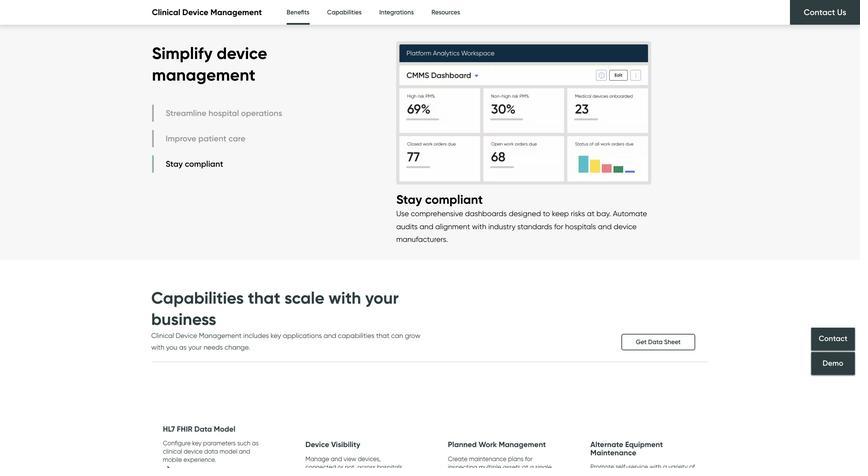Task type: locate. For each thing, give the bounding box(es) containing it.
grow
[[405, 332, 420, 340]]

parameters
[[203, 440, 236, 447]]

improve
[[166, 134, 196, 144]]

management for clinical device management
[[210, 7, 262, 17]]

1 vertical spatial device
[[614, 222, 637, 231]]

streamline hospital operations
[[166, 108, 282, 118]]

0 vertical spatial compliant
[[185, 159, 223, 169]]

operations
[[241, 108, 282, 118]]

as right such
[[252, 440, 259, 447]]

as right the you in the bottom left of the page
[[179, 343, 187, 352]]

contact link
[[811, 328, 855, 350]]

1 vertical spatial compliant
[[425, 192, 483, 207]]

and inside configure key parameters such as clinical device data model and mobile experience.
[[239, 448, 250, 455]]

at inside the stay compliant use comprehensive dashboards designed to keep risks at bay. automate audits and alignment with industry standards for hospitals and device manufacturers.
[[587, 209, 594, 218]]

0 horizontal spatial for
[[525, 455, 532, 463]]

0 vertical spatial device
[[217, 43, 267, 64]]

compliant inside the stay compliant use comprehensive dashboards designed to keep risks at bay. automate audits and alignment with industry standards for hospitals and device manufacturers.
[[425, 192, 483, 207]]

simplify device management
[[152, 43, 267, 85]]

not,
[[345, 464, 356, 468]]

compliant for stay compliant
[[185, 159, 223, 169]]

as
[[179, 343, 187, 352], [252, 440, 259, 447]]

management for planned work management
[[499, 440, 546, 449]]

for down keep
[[554, 222, 563, 231]]

1 horizontal spatial compliant
[[425, 192, 483, 207]]

0 vertical spatial capabilities
[[327, 9, 362, 16]]

2 horizontal spatial with
[[472, 222, 486, 231]]

management
[[210, 7, 262, 17], [199, 332, 242, 340], [499, 440, 546, 449]]

0 horizontal spatial capabilities
[[151, 288, 244, 308]]

devices,
[[358, 455, 381, 463]]

1 horizontal spatial at
[[587, 209, 594, 218]]

0 horizontal spatial stay
[[166, 159, 183, 169]]

that
[[248, 288, 280, 308], [376, 332, 389, 340]]

or
[[338, 464, 343, 468]]

1 vertical spatial key
[[192, 440, 202, 447]]

and down such
[[239, 448, 250, 455]]

1 vertical spatial clinical
[[151, 332, 174, 340]]

0 vertical spatial with
[[472, 222, 486, 231]]

contact left us
[[804, 7, 835, 17]]

0 vertical spatial as
[[179, 343, 187, 352]]

1 horizontal spatial key
[[271, 332, 281, 340]]

0 vertical spatial contact
[[804, 7, 835, 17]]

hl7 fhir data model
[[163, 425, 235, 434]]

1 vertical spatial stay
[[396, 192, 422, 207]]

at
[[587, 209, 594, 218], [522, 464, 528, 468]]

with inside the stay compliant use comprehensive dashboards designed to keep risks at bay. automate audits and alignment with industry standards for hospitals and device manufacturers.
[[472, 222, 486, 231]]

1 horizontal spatial your
[[365, 288, 399, 308]]

inspecting
[[448, 464, 477, 468]]

0 horizontal spatial as
[[179, 343, 187, 352]]

fhir
[[177, 425, 192, 434]]

2 vertical spatial management
[[499, 440, 546, 449]]

1 horizontal spatial device
[[217, 43, 267, 64]]

1 vertical spatial data
[[194, 425, 212, 434]]

such
[[237, 440, 250, 447]]

0 vertical spatial data
[[648, 339, 663, 346]]

demo link
[[811, 352, 855, 375]]

2 horizontal spatial device
[[614, 222, 637, 231]]

capabilities for capabilities that scale with your business clinical device management includes key applications and capabilities that can grow with you as your needs change.
[[151, 288, 244, 308]]

applications
[[283, 332, 322, 340]]

data right get
[[648, 339, 663, 346]]

bay.
[[596, 209, 611, 218]]

compliant up 'comprehensive'
[[425, 192, 483, 207]]

maintenance
[[469, 455, 506, 463]]

key inside capabilities that scale with your business clinical device management includes key applications and capabilities that can grow with you as your needs change.
[[271, 332, 281, 340]]

key down "hl7 fhir data model"
[[192, 440, 202, 447]]

0 horizontal spatial key
[[192, 440, 202, 447]]

scale
[[284, 288, 324, 308]]

key right the includes
[[271, 332, 281, 340]]

management inside capabilities that scale with your business clinical device management includes key applications and capabilities that can grow with you as your needs change.
[[199, 332, 242, 340]]

for up a
[[525, 455, 532, 463]]

1 vertical spatial with
[[329, 288, 361, 308]]

data right fhir on the left
[[194, 425, 212, 434]]

compliant down improve patient care
[[185, 159, 223, 169]]

stay up use
[[396, 192, 422, 207]]

contact us
[[804, 7, 846, 17]]

device
[[182, 7, 208, 17], [176, 332, 197, 340], [305, 440, 329, 449]]

integrations link
[[379, 0, 414, 25]]

hospital
[[208, 108, 239, 118]]

1 horizontal spatial for
[[554, 222, 563, 231]]

data
[[204, 448, 218, 455]]

across
[[357, 464, 376, 468]]

change.
[[225, 343, 250, 352]]

1 horizontal spatial data
[[648, 339, 663, 346]]

stay down improve
[[166, 159, 183, 169]]

mobile
[[163, 456, 182, 463]]

simplify
[[152, 43, 212, 64]]

and up manufacturers.
[[420, 222, 433, 231]]

0 horizontal spatial data
[[194, 425, 212, 434]]

1 horizontal spatial as
[[252, 440, 259, 447]]

stay compliant use comprehensive dashboards designed to keep risks at bay. automate audits and alignment with industry standards for hospitals and device manufacturers.
[[396, 192, 647, 244]]

alignment
[[435, 222, 470, 231]]

integrations
[[379, 9, 414, 16]]

needs
[[204, 343, 223, 352]]

benefits
[[287, 9, 309, 16]]

improve patient care
[[166, 134, 245, 144]]

2 vertical spatial device
[[305, 440, 329, 449]]

0 horizontal spatial at
[[522, 464, 528, 468]]

view
[[344, 455, 356, 463]]

for
[[554, 222, 563, 231], [525, 455, 532, 463]]

data
[[648, 339, 663, 346], [194, 425, 212, 434]]

clinical
[[152, 7, 180, 17], [151, 332, 174, 340]]

assets
[[503, 464, 520, 468]]

patient
[[198, 134, 226, 144]]

management
[[152, 64, 255, 85]]

with
[[472, 222, 486, 231], [329, 288, 361, 308], [151, 343, 164, 352]]

contact up 'demo'
[[819, 334, 847, 344]]

0 horizontal spatial compliant
[[185, 159, 223, 169]]

0 vertical spatial management
[[210, 7, 262, 17]]

and
[[420, 222, 433, 231], [598, 222, 612, 231], [324, 332, 336, 340], [239, 448, 250, 455], [331, 455, 342, 463]]

device
[[217, 43, 267, 64], [614, 222, 637, 231], [184, 448, 203, 455]]

for inside the stay compliant use comprehensive dashboards designed to keep risks at bay. automate audits and alignment with industry standards for hospitals and device manufacturers.
[[554, 222, 563, 231]]

get
[[636, 339, 647, 346]]

1 vertical spatial contact
[[819, 334, 847, 344]]

and left capabilities
[[324, 332, 336, 340]]

0 vertical spatial key
[[271, 332, 281, 340]]

resources link
[[431, 0, 460, 25]]

1 vertical spatial as
[[252, 440, 259, 447]]

at right the "risks" at the top
[[587, 209, 594, 218]]

0 vertical spatial clinical
[[152, 7, 180, 17]]

as inside capabilities that scale with your business clinical device management includes key applications and capabilities that can grow with you as your needs change.
[[179, 343, 187, 352]]

streamline
[[166, 108, 206, 118]]

1 vertical spatial for
[[525, 455, 532, 463]]

0 vertical spatial stay
[[166, 159, 183, 169]]

risks
[[571, 209, 585, 218]]

experience.
[[184, 456, 216, 463]]

0 vertical spatial your
[[365, 288, 399, 308]]

0 vertical spatial for
[[554, 222, 563, 231]]

and up or at bottom
[[331, 455, 342, 463]]

configure key parameters such as clinical device data model and mobile experience.
[[163, 440, 259, 463]]

2 vertical spatial device
[[184, 448, 203, 455]]

1 vertical spatial management
[[199, 332, 242, 340]]

capabilities inside capabilities that scale with your business clinical device management includes key applications and capabilities that can grow with you as your needs change.
[[151, 288, 244, 308]]

business
[[151, 309, 216, 330]]

0 horizontal spatial that
[[248, 288, 280, 308]]

multiple
[[479, 464, 501, 468]]

1 vertical spatial your
[[188, 343, 202, 352]]

1 horizontal spatial that
[[376, 332, 389, 340]]

2 vertical spatial with
[[151, 343, 164, 352]]

1 vertical spatial at
[[522, 464, 528, 468]]

capabilities
[[327, 9, 362, 16], [151, 288, 244, 308]]

device inside simplify device management
[[217, 43, 267, 64]]

stay inside the stay compliant use comprehensive dashboards designed to keep risks at bay. automate audits and alignment with industry standards for hospitals and device manufacturers.
[[396, 192, 422, 207]]

0 horizontal spatial device
[[184, 448, 203, 455]]

at left a
[[522, 464, 528, 468]]

1 horizontal spatial stay
[[396, 192, 422, 207]]

cmms dashboard gives 360-degree view of medical devices image
[[396, 34, 651, 191]]

a
[[530, 464, 534, 468]]

1 vertical spatial capabilities
[[151, 288, 244, 308]]

1 vertical spatial device
[[176, 332, 197, 340]]

clinical
[[163, 448, 182, 455]]

keep
[[552, 209, 569, 218]]

contact for contact us
[[804, 7, 835, 17]]

1 horizontal spatial capabilities
[[327, 9, 362, 16]]

plans
[[508, 455, 523, 463]]

0 vertical spatial at
[[587, 209, 594, 218]]

capabilities link
[[327, 0, 362, 25]]



Task type: vqa. For each thing, say whether or not it's contained in the screenshot.
Clinical inside the Capabilities that scale with your business Clinical Device Management includes key applications and capabilities that can grow with you as your needs change.
yes



Task type: describe. For each thing, give the bounding box(es) containing it.
key inside configure key parameters such as clinical device data model and mobile experience.
[[192, 440, 202, 447]]

hospitals
[[565, 222, 596, 231]]

and inside capabilities that scale with your business clinical device management includes key applications and capabilities that can grow with you as your needs change.
[[324, 332, 336, 340]]

use
[[396, 209, 409, 218]]

hl7
[[163, 425, 175, 434]]

to
[[543, 209, 550, 218]]

standards
[[517, 222, 552, 231]]

capabilities for capabilities
[[327, 9, 362, 16]]

care
[[228, 134, 245, 144]]

planned
[[448, 440, 477, 449]]

industry
[[488, 222, 515, 231]]

0 horizontal spatial with
[[151, 343, 164, 352]]

get data sheet link
[[621, 334, 695, 351]]

compliant for stay compliant use comprehensive dashboards designed to keep risks at bay. automate audits and alignment with industry standards for hospitals and device manufacturers.
[[425, 192, 483, 207]]

1 horizontal spatial with
[[329, 288, 361, 308]]

clinical device management
[[152, 7, 262, 17]]

alternate
[[590, 440, 623, 449]]

get data sheet
[[636, 339, 681, 346]]

improve patient care link
[[152, 130, 284, 147]]

create
[[448, 455, 467, 463]]

manage and view devices, connected or not, across hospitals
[[305, 455, 404, 468]]

can
[[391, 332, 403, 340]]

resources
[[431, 9, 460, 16]]

clinical inside capabilities that scale with your business clinical device management includes key applications and capabilities that can grow with you as your needs change.
[[151, 332, 174, 340]]

alternate equipment maintenance
[[590, 440, 663, 458]]

equipment
[[625, 440, 663, 449]]

includes
[[243, 332, 269, 340]]

0 horizontal spatial your
[[188, 343, 202, 352]]

at inside create maintenance plans for inspecting multiple assets at a singl
[[522, 464, 528, 468]]

0 vertical spatial device
[[182, 7, 208, 17]]

audits
[[396, 222, 418, 231]]

visibility
[[331, 440, 360, 449]]

work
[[479, 440, 497, 449]]

as inside configure key parameters such as clinical device data model and mobile experience.
[[252, 440, 259, 447]]

us
[[837, 7, 846, 17]]

stay compliant
[[166, 159, 223, 169]]

maintenance
[[590, 448, 636, 458]]

device inside configure key parameters such as clinical device data model and mobile experience.
[[184, 448, 203, 455]]

streamline hospital operations link
[[152, 105, 284, 122]]

0 vertical spatial that
[[248, 288, 280, 308]]

stay compliant link
[[152, 155, 284, 173]]

planned work management
[[448, 440, 546, 449]]

device inside capabilities that scale with your business clinical device management includes key applications and capabilities that can grow with you as your needs change.
[[176, 332, 197, 340]]

device visibility
[[305, 440, 360, 449]]

manage
[[305, 455, 329, 463]]

capabilities
[[338, 332, 374, 340]]

manufacturers.
[[396, 235, 448, 244]]

sheet
[[664, 339, 681, 346]]

device inside the stay compliant use comprehensive dashboards designed to keep risks at bay. automate audits and alignment with industry standards for hospitals and device manufacturers.
[[614, 222, 637, 231]]

create maintenance plans for inspecting multiple assets at a singl
[[448, 455, 552, 468]]

comprehensive
[[411, 209, 463, 218]]

and down bay. at right
[[598, 222, 612, 231]]

you
[[166, 343, 177, 352]]

automate
[[613, 209, 647, 218]]

1 vertical spatial that
[[376, 332, 389, 340]]

model
[[220, 448, 237, 455]]

configure
[[163, 440, 191, 447]]

dashboards
[[465, 209, 507, 218]]

benefits link
[[287, 0, 309, 27]]

stay for stay compliant
[[166, 159, 183, 169]]

model
[[214, 425, 235, 434]]

and inside manage and view devices, connected or not, across hospitals
[[331, 455, 342, 463]]

contact for contact
[[819, 334, 847, 344]]

for inside create maintenance plans for inspecting multiple assets at a singl
[[525, 455, 532, 463]]

demo
[[823, 359, 843, 368]]

connected
[[305, 464, 336, 468]]

capabilities that scale with your business clinical device management includes key applications and capabilities that can grow with you as your needs change.
[[151, 288, 420, 352]]

stay for stay compliant use comprehensive dashboards designed to keep risks at bay. automate audits and alignment with industry standards for hospitals and device manufacturers.
[[396, 192, 422, 207]]

contact us link
[[790, 0, 860, 25]]

designed
[[509, 209, 541, 218]]



